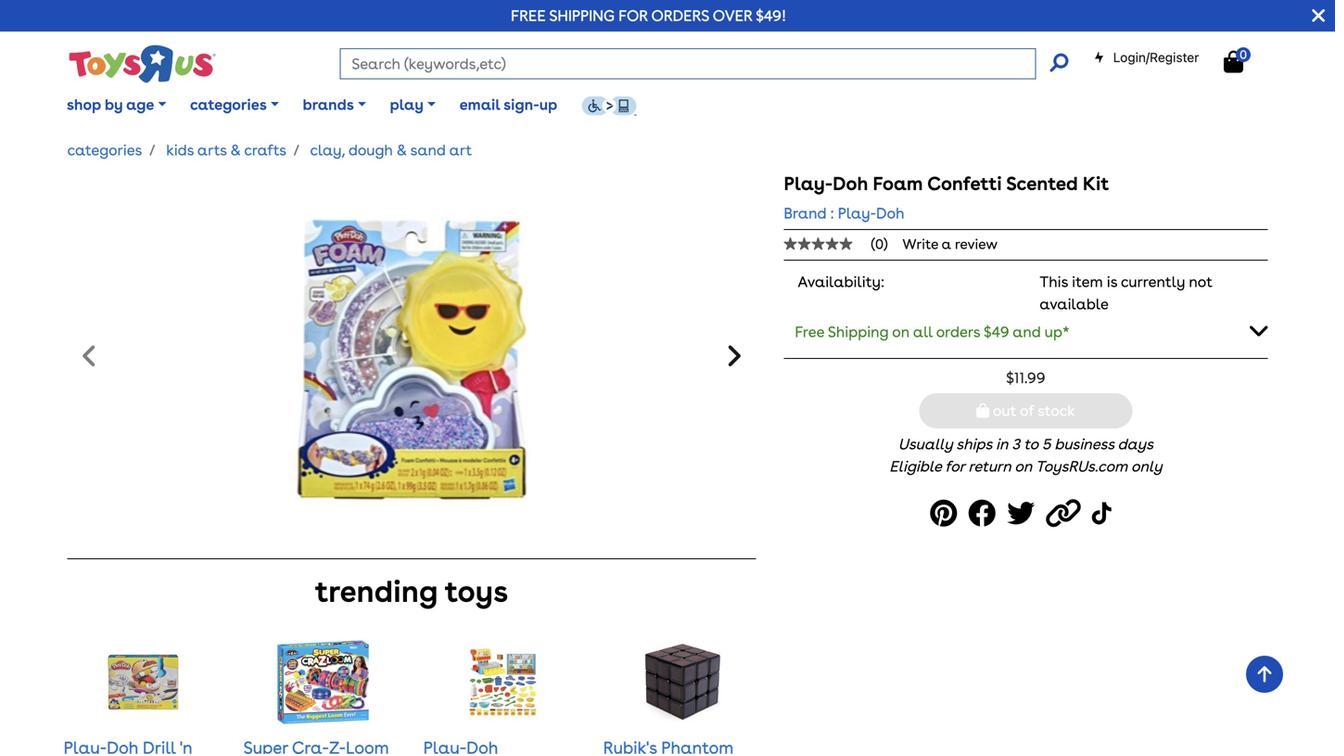 Task type: locate. For each thing, give the bounding box(es) containing it.
eligible
[[890, 458, 942, 476]]

for
[[946, 458, 965, 476]]

play- right :
[[838, 204, 877, 222]]

5
[[1043, 435, 1051, 453]]

0 vertical spatial categories
[[190, 96, 267, 114]]

kids
[[166, 141, 194, 159]]

categories inside dropdown button
[[190, 96, 267, 114]]

days
[[1118, 435, 1154, 453]]

trending toys
[[315, 574, 508, 609]]

brands
[[303, 96, 354, 114]]

create a pinterest pin for play-doh foam confetti scented kit image
[[931, 493, 963, 534]]

shipping
[[828, 323, 889, 341]]

kids arts & crafts link
[[166, 141, 287, 159]]

play-doh supermarket spree playset image
[[465, 636, 541, 729]]

categories up kids arts & crafts link
[[190, 96, 267, 114]]

and
[[1013, 323, 1042, 341]]

currently
[[1122, 273, 1186, 291]]

menu bar
[[55, 72, 1336, 137]]

menu bar containing shop by age
[[55, 72, 1336, 137]]

& right arts
[[230, 141, 241, 159]]

None search field
[[340, 48, 1069, 79]]

& for dough
[[397, 141, 407, 159]]

doh
[[833, 173, 869, 195], [877, 204, 905, 222]]

dough
[[349, 141, 393, 159]]

1 horizontal spatial on
[[1015, 458, 1033, 476]]

1 horizontal spatial &
[[397, 141, 407, 159]]

on left all
[[893, 323, 910, 341]]

trending
[[315, 574, 438, 609]]

is
[[1107, 273, 1118, 291]]

1 & from the left
[[230, 141, 241, 159]]

shop by age
[[67, 96, 154, 114]]

1 horizontal spatial play-
[[838, 204, 877, 222]]

0 vertical spatial doh
[[833, 173, 869, 195]]

1 vertical spatial on
[[1015, 458, 1033, 476]]

0 link
[[1225, 47, 1263, 74]]

up
[[540, 96, 558, 114]]

1 horizontal spatial categories
[[190, 96, 267, 114]]

sand
[[411, 141, 446, 159]]

0 horizontal spatial categories
[[67, 141, 142, 159]]

age
[[126, 96, 154, 114]]

0 vertical spatial on
[[893, 323, 910, 341]]

toys r us image
[[67, 43, 216, 85]]

0 horizontal spatial on
[[893, 323, 910, 341]]

ships
[[957, 435, 993, 453]]

shopping bag image
[[977, 403, 990, 418]]

on
[[893, 323, 910, 341], [1015, 458, 1033, 476]]

this
[[1040, 273, 1069, 291]]

write a review button
[[903, 236, 998, 252]]

brand : play-doh link
[[784, 202, 905, 224]]

play-doh foam confetti scented kit image number null image
[[260, 173, 564, 544]]

3
[[1012, 435, 1021, 453]]

& left sand
[[397, 141, 407, 159]]

1 horizontal spatial doh
[[877, 204, 905, 222]]

clay, dough & sand art link
[[310, 141, 472, 159]]

1 vertical spatial doh
[[877, 204, 905, 222]]

email sign-up
[[460, 96, 558, 114]]

of
[[1020, 402, 1035, 420]]

on down 3
[[1015, 458, 1033, 476]]

email
[[460, 96, 500, 114]]

categories for the categories dropdown button
[[190, 96, 267, 114]]

scented
[[1007, 173, 1079, 195]]

crafts
[[244, 141, 287, 159]]

this icon serves as a link to download the essential accessibility assistive technology app for individuals with physical disabilities. it is featured as part of our commitment to diversity and inclusion. image
[[581, 96, 637, 116]]

play button
[[378, 82, 448, 128]]

shop
[[67, 96, 101, 114]]

doh down foam
[[877, 204, 905, 222]]

kids arts & crafts
[[166, 141, 287, 159]]

play- up brand
[[784, 173, 833, 195]]

0 horizontal spatial doh
[[833, 173, 869, 195]]

play-
[[784, 173, 833, 195], [838, 204, 877, 222]]

brand
[[784, 204, 827, 222]]

arts
[[198, 141, 227, 159]]

this item is currently not available
[[1040, 273, 1213, 313]]

categories button
[[178, 82, 291, 128]]

(0)
[[872, 236, 888, 252]]

email sign-up link
[[448, 82, 570, 128]]

0 horizontal spatial play-
[[784, 173, 833, 195]]

categories down shop by age
[[67, 141, 142, 159]]

play-doh foam confetti scented kit brand : play-doh
[[784, 173, 1110, 222]]

by
[[105, 96, 123, 114]]

usually
[[899, 435, 953, 453]]

0 horizontal spatial &
[[230, 141, 241, 159]]

1 vertical spatial play-
[[838, 204, 877, 222]]

copy a link to play-doh foam confetti scented kit image
[[1047, 493, 1087, 534]]

kit
[[1083, 173, 1110, 195]]

$49
[[984, 323, 1010, 341]]

share a link to play-doh foam confetti scented kit on twitter image
[[1008, 493, 1041, 534]]

categories
[[190, 96, 267, 114], [67, 141, 142, 159]]

doh up brand : play-doh 'link'
[[833, 173, 869, 195]]

in
[[996, 435, 1009, 453]]

usually ships in 3 to 5 business days eligible for return on toysrus.com only
[[890, 435, 1163, 476]]

play-doh drill 'n fill dentist image
[[105, 636, 181, 729]]

1 vertical spatial categories
[[67, 141, 142, 159]]

share play-doh foam confetti scented kit on facebook image
[[969, 493, 1002, 534]]

2 & from the left
[[397, 141, 407, 159]]

over
[[713, 6, 753, 25]]

review
[[955, 236, 998, 252]]

confetti
[[928, 173, 1003, 195]]

&
[[230, 141, 241, 159], [397, 141, 407, 159]]



Task type: vqa. For each thing, say whether or not it's contained in the screenshot.
category element
no



Task type: describe. For each thing, give the bounding box(es) containing it.
clay, dough & sand art
[[310, 141, 472, 159]]

Enter Keyword or Item No. search field
[[340, 48, 1037, 79]]

on inside dropdown button
[[893, 323, 910, 341]]

art
[[450, 141, 472, 159]]

0
[[1240, 47, 1248, 62]]

toys
[[445, 574, 508, 609]]

categories for categories link
[[67, 141, 142, 159]]

play
[[390, 96, 424, 114]]

free shipping on all orders $49 and up*
[[795, 323, 1070, 341]]

orders
[[652, 6, 710, 25]]

business
[[1055, 435, 1115, 453]]

return
[[969, 458, 1012, 476]]

close button image
[[1313, 6, 1326, 26]]

out of stock button
[[920, 393, 1133, 429]]

availability:
[[798, 273, 885, 291]]

categories link
[[67, 141, 142, 159]]

login/register
[[1114, 50, 1200, 65]]

free shipping for orders over $49! link
[[511, 6, 787, 25]]

orders
[[937, 323, 981, 341]]

(0) button
[[784, 236, 903, 252]]

write
[[903, 236, 939, 252]]

out
[[993, 402, 1017, 420]]

only
[[1132, 458, 1163, 476]]

clay,
[[310, 141, 345, 159]]

free
[[511, 6, 546, 25]]

toysrus.com
[[1036, 458, 1128, 476]]

all
[[914, 323, 933, 341]]

item
[[1072, 273, 1104, 291]]

$11.99
[[1007, 369, 1046, 387]]

on inside usually ships in 3 to 5 business days eligible for return on toysrus.com only
[[1015, 458, 1033, 476]]

shop by age button
[[55, 82, 178, 128]]

shipping
[[550, 6, 615, 25]]

a
[[942, 236, 952, 252]]

$49!
[[756, 6, 787, 25]]

available
[[1040, 295, 1109, 313]]

out of stock
[[990, 402, 1076, 420]]

write a review
[[903, 236, 998, 252]]

brands button
[[291, 82, 378, 128]]

shopping bag image
[[1225, 51, 1244, 73]]

rubik's phantom advanced technology difficult 3d puzzle 3 x 3 cube image
[[645, 636, 721, 729]]

not
[[1190, 273, 1213, 291]]

0 vertical spatial play-
[[784, 173, 833, 195]]

login/register button
[[1094, 48, 1200, 67]]

free shipping for orders over $49!
[[511, 6, 787, 25]]

up*
[[1045, 323, 1070, 341]]

foam
[[873, 173, 924, 195]]

sign-
[[504, 96, 540, 114]]

free
[[795, 323, 825, 341]]

super cra-z-loom - diy bracelet loom kit, 2200 latex free color bands, 6 row loom, design & create, cra-z-art ages 8+ image
[[277, 636, 370, 729]]

:
[[831, 204, 835, 222]]

stock
[[1038, 402, 1076, 420]]

to
[[1024, 435, 1039, 453]]

& for arts
[[230, 141, 241, 159]]

free shipping on all orders $49 and up* button
[[784, 312, 1268, 351]]

for
[[619, 6, 648, 25]]

tiktok image
[[1093, 493, 1116, 534]]



